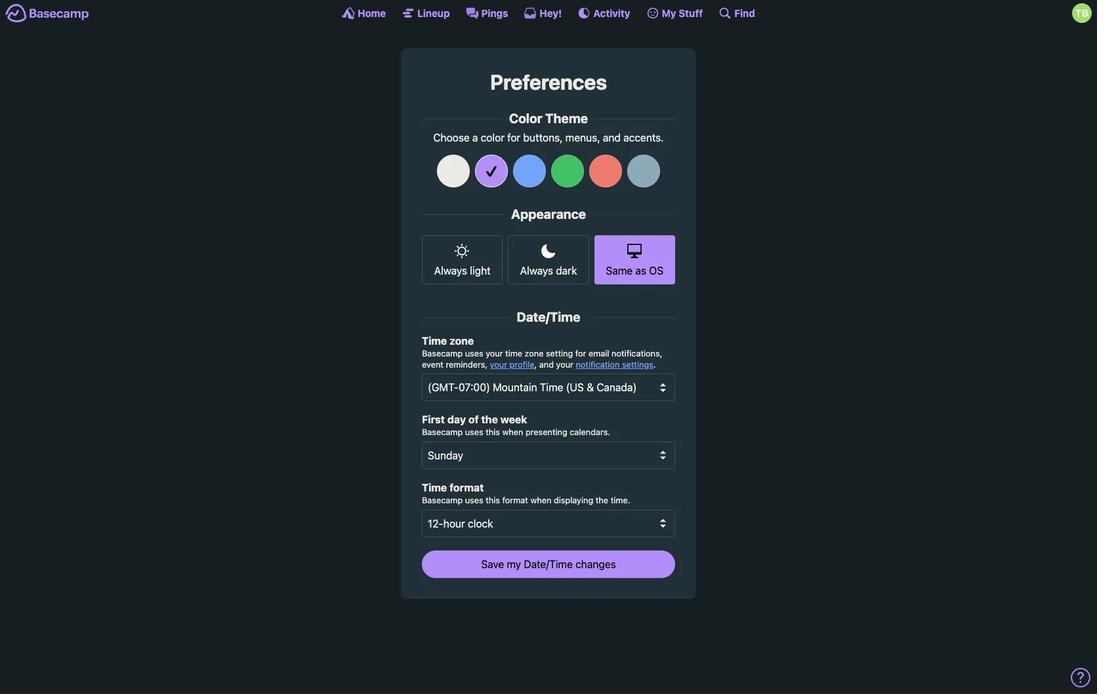 Task type: locate. For each thing, give the bounding box(es) containing it.
for up your profile ,             and your notification settings .
[[575, 349, 586, 359]]

format
[[450, 482, 484, 494], [502, 496, 528, 506]]

choose
[[433, 132, 470, 144]]

0 horizontal spatial when
[[502, 428, 523, 438]]

when left displaying
[[530, 496, 551, 506]]

find
[[735, 7, 755, 19]]

for right color
[[507, 132, 521, 144]]

1 vertical spatial basecamp
[[422, 428, 463, 438]]

0 vertical spatial the
[[481, 414, 498, 426]]

1 horizontal spatial when
[[530, 496, 551, 506]]

uses inside first day of the week basecamp uses this when presenting calendars.
[[465, 428, 483, 438]]

3 basecamp from the top
[[422, 496, 463, 506]]

and
[[603, 132, 621, 144], [539, 360, 554, 370]]

2 basecamp from the top
[[422, 428, 463, 438]]

0 horizontal spatial the
[[481, 414, 498, 426]]

0 vertical spatial format
[[450, 482, 484, 494]]

and right ,
[[539, 360, 554, 370]]

1 vertical spatial uses
[[465, 428, 483, 438]]

buttons,
[[523, 132, 563, 144]]

zone
[[450, 335, 474, 347], [525, 349, 544, 359]]

event
[[422, 360, 444, 370]]

1 always from the left
[[434, 265, 467, 277]]

.
[[653, 360, 656, 370]]

1 horizontal spatial for
[[575, 349, 586, 359]]

0 horizontal spatial always
[[434, 265, 467, 277]]

0 vertical spatial uses
[[465, 349, 483, 359]]

when inside first day of the week basecamp uses this when presenting calendars.
[[502, 428, 523, 438]]

always left dark
[[520, 265, 553, 277]]

your down time
[[490, 360, 507, 370]]

0 horizontal spatial zone
[[450, 335, 474, 347]]

1 time from the top
[[422, 335, 447, 347]]

always light button
[[422, 236, 503, 285]]

hey! button
[[524, 7, 562, 20]]

0 vertical spatial time
[[422, 335, 447, 347]]

2 time from the top
[[422, 482, 447, 494]]

2 vertical spatial basecamp
[[422, 496, 463, 506]]

1 horizontal spatial always
[[520, 265, 553, 277]]

1 vertical spatial format
[[502, 496, 528, 506]]

1 vertical spatial this
[[486, 496, 500, 506]]

0 vertical spatial when
[[502, 428, 523, 438]]

settings
[[622, 360, 653, 370]]

your profile ,             and your notification settings .
[[490, 360, 656, 370]]

when
[[502, 428, 523, 438], [530, 496, 551, 506]]

time for time format basecamp uses this format when displaying the time.
[[422, 482, 447, 494]]

home link
[[342, 7, 386, 20]]

lineup
[[417, 7, 450, 19]]

None submit
[[422, 551, 675, 579]]

my stuff
[[662, 7, 703, 19]]

0 vertical spatial for
[[507, 132, 521, 144]]

uses
[[465, 349, 483, 359], [465, 428, 483, 438], [465, 496, 483, 506]]

this
[[486, 428, 500, 438], [486, 496, 500, 506]]

os
[[649, 265, 664, 277]]

preferences
[[490, 70, 607, 94]]

the inside first day of the week basecamp uses this when presenting calendars.
[[481, 414, 498, 426]]

of
[[468, 414, 479, 426]]

same
[[606, 265, 633, 277]]

for
[[507, 132, 521, 144], [575, 349, 586, 359]]

1 basecamp from the top
[[422, 349, 463, 359]]

the left time.
[[596, 496, 608, 506]]

home
[[358, 7, 386, 19]]

0 vertical spatial this
[[486, 428, 500, 438]]

your left time
[[486, 349, 503, 359]]

the right of
[[481, 414, 498, 426]]

0 vertical spatial basecamp
[[422, 349, 463, 359]]

a
[[472, 132, 478, 144]]

1 vertical spatial and
[[539, 360, 554, 370]]

always
[[434, 265, 467, 277], [520, 265, 553, 277]]

when down week on the bottom
[[502, 428, 523, 438]]

1 this from the top
[[486, 428, 500, 438]]

menus,
[[565, 132, 600, 144]]

0 horizontal spatial format
[[450, 482, 484, 494]]

and right menus,
[[603, 132, 621, 144]]

2 always from the left
[[520, 265, 553, 277]]

your
[[486, 349, 503, 359], [490, 360, 507, 370], [556, 360, 573, 370]]

0 vertical spatial zone
[[450, 335, 474, 347]]

your down setting
[[556, 360, 573, 370]]

day
[[447, 414, 466, 426]]

zone up ,
[[525, 349, 544, 359]]

profile
[[510, 360, 534, 370]]

2 vertical spatial uses
[[465, 496, 483, 506]]

1 vertical spatial the
[[596, 496, 608, 506]]

week
[[500, 414, 527, 426]]

0 vertical spatial and
[[603, 132, 621, 144]]

always left light
[[434, 265, 467, 277]]

the
[[481, 414, 498, 426], [596, 496, 608, 506]]

time inside time format basecamp uses this format when displaying the time.
[[422, 482, 447, 494]]

1 horizontal spatial the
[[596, 496, 608, 506]]

this inside first day of the week basecamp uses this when presenting calendars.
[[486, 428, 500, 438]]

calendars.
[[570, 428, 610, 438]]

for inside color theme choose a color for buttons, menus, and accents.
[[507, 132, 521, 144]]

always light
[[434, 265, 491, 277]]

activity link
[[578, 7, 630, 20]]

1 horizontal spatial and
[[603, 132, 621, 144]]

basecamp
[[422, 349, 463, 359], [422, 428, 463, 438], [422, 496, 463, 506]]

notification
[[576, 360, 620, 370]]

time
[[422, 335, 447, 347], [422, 482, 447, 494]]

light
[[470, 265, 491, 277]]

zone up reminders,
[[450, 335, 474, 347]]

0 horizontal spatial and
[[539, 360, 554, 370]]

3 uses from the top
[[465, 496, 483, 506]]

2 this from the top
[[486, 496, 500, 506]]

1 vertical spatial when
[[530, 496, 551, 506]]

1 horizontal spatial zone
[[525, 349, 544, 359]]

lineup link
[[402, 7, 450, 20]]

1 uses from the top
[[465, 349, 483, 359]]

1 vertical spatial time
[[422, 482, 447, 494]]

reminders,
[[446, 360, 488, 370]]

tim burton image
[[1072, 3, 1092, 23]]

1 vertical spatial zone
[[525, 349, 544, 359]]

1 horizontal spatial format
[[502, 496, 528, 506]]

2 uses from the top
[[465, 428, 483, 438]]

color
[[481, 132, 505, 144]]

1 vertical spatial for
[[575, 349, 586, 359]]

presenting
[[526, 428, 567, 438]]

setting
[[546, 349, 573, 359]]

and inside color theme choose a color for buttons, menus, and accents.
[[603, 132, 621, 144]]

0 horizontal spatial for
[[507, 132, 521, 144]]

basecamp uses your time zone setting for email notifications, event reminders,
[[422, 349, 662, 370]]



Task type: vqa. For each thing, say whether or not it's contained in the screenshot.
Schedule this to post later icon
no



Task type: describe. For each thing, give the bounding box(es) containing it.
notification settings link
[[576, 360, 653, 370]]

main element
[[0, 0, 1097, 26]]

switch accounts image
[[5, 3, 89, 24]]

same as os
[[606, 265, 664, 277]]

time for time zone
[[422, 335, 447, 347]]

the inside time format basecamp uses this format when displaying the time.
[[596, 496, 608, 506]]

my
[[662, 7, 676, 19]]

time format basecamp uses this format when displaying the time.
[[422, 482, 630, 506]]

color theme choose a color for buttons, menus, and accents.
[[433, 111, 664, 144]]

zone inside basecamp uses your time zone setting for email notifications, event reminders,
[[525, 349, 544, 359]]

your inside basecamp uses your time zone setting for email notifications, event reminders,
[[486, 349, 503, 359]]

this inside time format basecamp uses this format when displaying the time.
[[486, 496, 500, 506]]

my stuff button
[[646, 7, 703, 20]]

when inside time format basecamp uses this format when displaying the time.
[[530, 496, 551, 506]]

date/time
[[517, 310, 580, 325]]

always dark
[[520, 265, 577, 277]]

color
[[509, 111, 542, 126]]

basecamp inside time format basecamp uses this format when displaying the time.
[[422, 496, 463, 506]]

basecamp inside first day of the week basecamp uses this when presenting calendars.
[[422, 428, 463, 438]]

always dark button
[[508, 236, 589, 285]]

pings
[[481, 7, 508, 19]]

dark
[[556, 265, 577, 277]]

time
[[505, 349, 522, 359]]

time.
[[611, 496, 630, 506]]

uses inside basecamp uses your time zone setting for email notifications, event reminders,
[[465, 349, 483, 359]]

time zone
[[422, 335, 474, 347]]

find button
[[719, 7, 755, 20]]

first day of the week basecamp uses this when presenting calendars.
[[422, 414, 610, 438]]

accents.
[[624, 132, 664, 144]]

always for always dark
[[520, 265, 553, 277]]

first
[[422, 414, 445, 426]]

same as os button
[[594, 236, 675, 285]]

email
[[589, 349, 609, 359]]

basecamp inside basecamp uses your time zone setting for email notifications, event reminders,
[[422, 349, 463, 359]]

appearance
[[511, 207, 586, 222]]

,
[[534, 360, 537, 370]]

stuff
[[679, 7, 703, 19]]

activity
[[593, 7, 630, 19]]

hey!
[[540, 7, 562, 19]]

as
[[636, 265, 646, 277]]

pings button
[[466, 7, 508, 20]]

displaying
[[554, 496, 593, 506]]

for inside basecamp uses your time zone setting for email notifications, event reminders,
[[575, 349, 586, 359]]

theme
[[545, 111, 588, 126]]

your profile link
[[490, 360, 534, 370]]

notifications,
[[612, 349, 662, 359]]

always for always light
[[434, 265, 467, 277]]

uses inside time format basecamp uses this format when displaying the time.
[[465, 496, 483, 506]]



